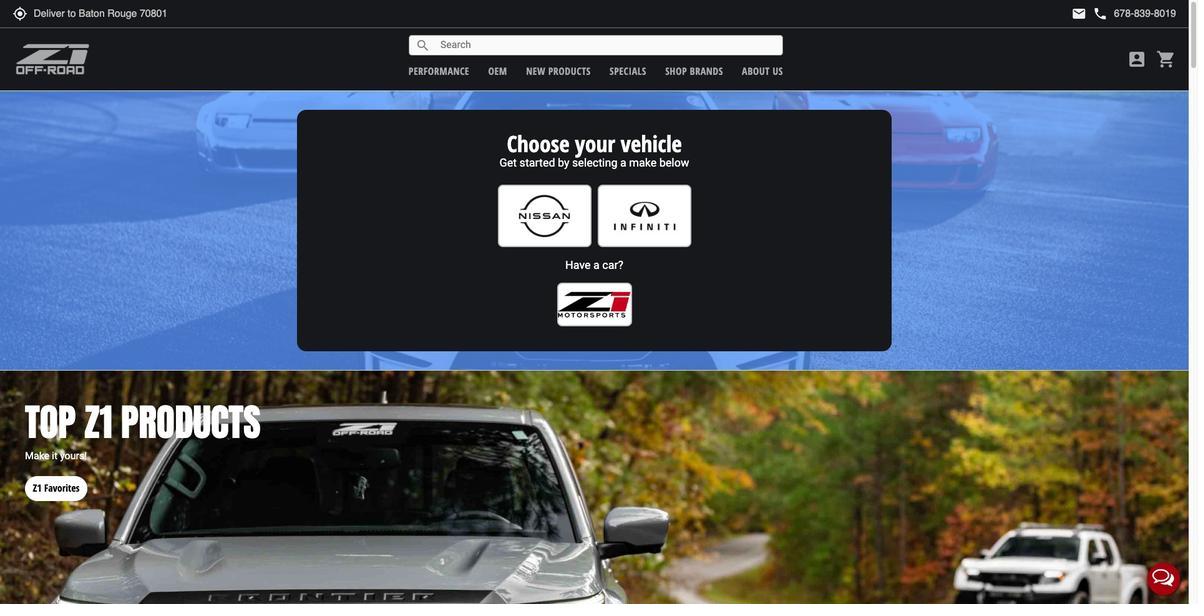 Task type: describe. For each thing, give the bounding box(es) containing it.
oem link
[[489, 64, 508, 78]]

shopping_cart
[[1157, 49, 1177, 69]]

started
[[520, 156, 555, 169]]

favorites
[[44, 481, 80, 495]]

shop brands link
[[666, 64, 724, 78]]

top z1 products  make it  yours! image
[[0, 371, 1189, 604]]

performance
[[409, 64, 470, 78]]

account_box
[[1128, 49, 1148, 69]]

products
[[549, 64, 591, 78]]

new products
[[526, 64, 591, 78]]

choose
[[507, 129, 570, 159]]

mail link
[[1072, 6, 1087, 21]]

0 horizontal spatial z1
[[33, 481, 42, 495]]

selecting
[[573, 156, 618, 169]]

infinti logo image
[[605, 191, 684, 241]]

below
[[660, 156, 690, 169]]

top z1 products make it  yours!
[[25, 394, 261, 462]]

car?
[[603, 258, 624, 272]]

new
[[526, 64, 546, 78]]

choose your vehicle get started by selecting a make below
[[500, 129, 690, 169]]

about
[[742, 64, 770, 78]]

us
[[773, 64, 783, 78]]

0 horizontal spatial a
[[594, 258, 600, 272]]

about us link
[[742, 64, 783, 78]]

top
[[25, 394, 76, 451]]

nissan logo image
[[505, 191, 584, 241]]

search
[[416, 38, 431, 53]]

mail
[[1072, 6, 1087, 21]]

make
[[630, 156, 657, 169]]



Task type: vqa. For each thing, say whether or not it's contained in the screenshot.
(1) inside sale - z1 kick me harder t-shirt star star star star star (1) $11.23
no



Task type: locate. For each thing, give the bounding box(es) containing it.
z1 left favorites
[[33, 481, 42, 495]]

z1 favorites link
[[25, 464, 87, 501]]

z1 right top
[[84, 394, 112, 451]]

z1 inside top z1 products make it  yours!
[[84, 394, 112, 451]]

1 horizontal spatial a
[[621, 156, 627, 169]]

a inside choose your vehicle get started by selecting a make below
[[621, 156, 627, 169]]

1 vertical spatial z1
[[33, 481, 42, 495]]

have
[[566, 258, 591, 272]]

z1 favorites
[[33, 481, 80, 495]]

z1 motorsports logo image
[[16, 44, 90, 75], [557, 291, 632, 318]]

0 vertical spatial a
[[621, 156, 627, 169]]

get
[[500, 156, 517, 169]]

account_box link
[[1125, 49, 1151, 69]]

new products link
[[526, 64, 591, 78]]

products
[[121, 394, 261, 451]]

a left make
[[621, 156, 627, 169]]

phone link
[[1094, 6, 1177, 21]]

1 vertical spatial z1 motorsports logo image
[[557, 291, 632, 318]]

yours!
[[60, 450, 87, 462]]

shopping_cart link
[[1154, 49, 1177, 69]]

my_location
[[12, 6, 27, 21]]

brands
[[690, 64, 724, 78]]

have a car?
[[566, 258, 624, 272]]

0 vertical spatial z1 motorsports logo image
[[16, 44, 90, 75]]

make
[[25, 450, 49, 462]]

a left car?
[[594, 258, 600, 272]]

mail phone
[[1072, 6, 1109, 21]]

z1 motorsports logo image down have a car?
[[557, 291, 632, 318]]

specials
[[610, 64, 647, 78]]

1 horizontal spatial z1
[[84, 394, 112, 451]]

oem
[[489, 64, 508, 78]]

a
[[621, 156, 627, 169], [594, 258, 600, 272]]

specials link
[[610, 64, 647, 78]]

about us
[[742, 64, 783, 78]]

0 horizontal spatial z1 motorsports logo image
[[16, 44, 90, 75]]

1 vertical spatial a
[[594, 258, 600, 272]]

z1
[[84, 394, 112, 451], [33, 481, 42, 495]]

it
[[52, 450, 58, 462]]

z1 motorsports logo image down my_location
[[16, 44, 90, 75]]

your
[[575, 129, 616, 159]]

Search search field
[[431, 36, 783, 55]]

shop brands
[[666, 64, 724, 78]]

shop
[[666, 64, 688, 78]]

0 vertical spatial z1
[[84, 394, 112, 451]]

1 horizontal spatial z1 motorsports logo image
[[557, 291, 632, 318]]

phone
[[1094, 6, 1109, 21]]

by
[[558, 156, 570, 169]]

performance link
[[409, 64, 470, 78]]

vehicle
[[621, 129, 682, 159]]



